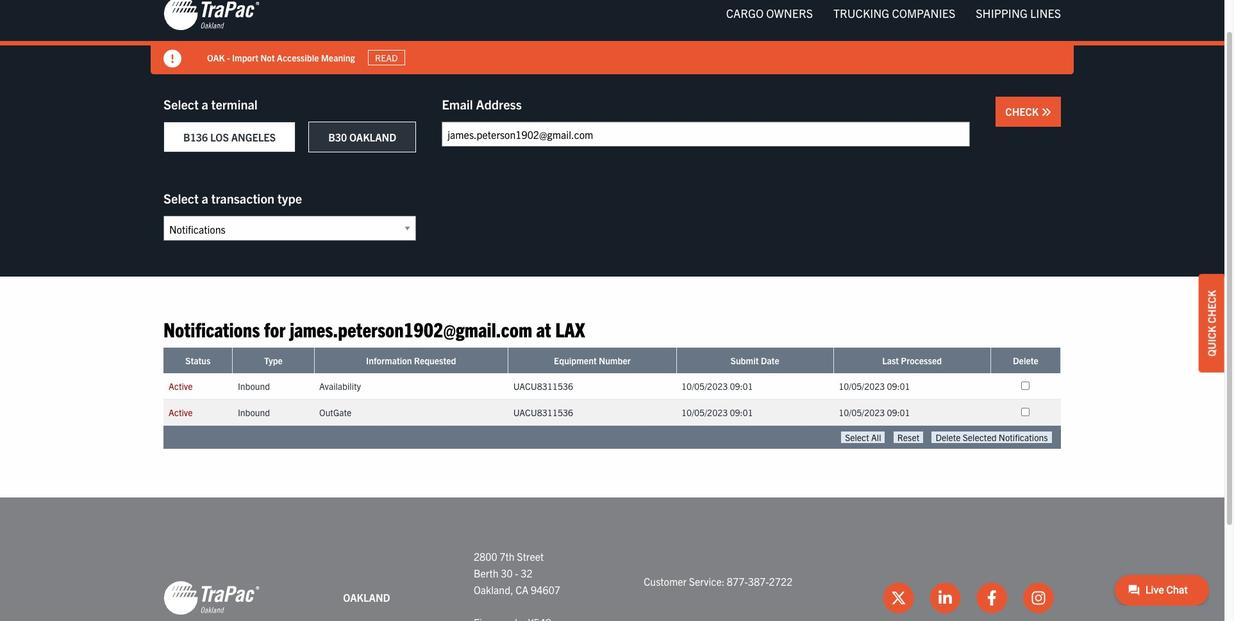 Task type: describe. For each thing, give the bounding box(es) containing it.
footer containing 2800 7th street
[[0, 498, 1225, 622]]

angeles
[[231, 131, 276, 144]]

solid image
[[163, 50, 181, 68]]

menu bar inside banner
[[716, 1, 1071, 26]]

cargo
[[726, 6, 764, 21]]

oak - import not accessible meaning
[[207, 52, 355, 63]]

service:
[[689, 576, 725, 589]]

notifications
[[163, 317, 260, 342]]

type
[[277, 190, 302, 206]]

uacu8311536 for availability
[[513, 381, 573, 393]]

2722
[[769, 576, 793, 589]]

information
[[366, 355, 412, 367]]

submit
[[731, 355, 759, 367]]

at
[[536, 317, 551, 342]]

last processed
[[882, 355, 942, 367]]

not
[[260, 52, 275, 63]]

select a terminal
[[163, 96, 258, 112]]

processed
[[901, 355, 942, 367]]

b136 los angeles
[[183, 131, 276, 144]]

email
[[442, 96, 473, 112]]

94607
[[531, 584, 560, 597]]

equipment number
[[554, 355, 631, 367]]

customer
[[644, 576, 687, 589]]

check inside quick check link
[[1205, 291, 1218, 324]]

a for terminal
[[202, 96, 208, 112]]

accessible
[[277, 52, 319, 63]]

b30
[[328, 131, 347, 144]]

2800
[[474, 551, 497, 564]]

for
[[264, 317, 286, 342]]

check inside 'check' button
[[1006, 105, 1041, 118]]

387-
[[748, 576, 769, 589]]

oakland inside footer
[[343, 592, 390, 605]]

cargo owners link
[[716, 1, 823, 26]]

b30 oakland
[[328, 131, 396, 144]]

oakland,
[[474, 584, 513, 597]]

requested
[[414, 355, 456, 367]]

import
[[232, 52, 258, 63]]

trucking
[[834, 6, 889, 21]]

quick check link
[[1199, 275, 1225, 373]]

select a transaction type
[[163, 190, 302, 206]]

a for transaction
[[202, 190, 208, 206]]

equipment
[[554, 355, 597, 367]]

30
[[501, 567, 513, 580]]

lax
[[555, 317, 585, 342]]

meaning
[[321, 52, 355, 63]]

customer service: 877-387-2722
[[644, 576, 793, 589]]

shipping lines
[[976, 6, 1061, 21]]

notifications for james.peterson1902@gmail.com at lax
[[163, 317, 585, 342]]

select for select a terminal
[[163, 96, 199, 112]]

inbound for outgate
[[238, 407, 270, 419]]

number
[[599, 355, 631, 367]]

oakland image for footer containing 2800 7th street
[[163, 581, 260, 617]]

transaction
[[211, 190, 275, 206]]

berth
[[474, 567, 499, 580]]

terminal
[[211, 96, 258, 112]]

active for availability
[[169, 381, 193, 393]]



Task type: locate. For each thing, give the bounding box(es) containing it.
1 vertical spatial inbound
[[238, 407, 270, 419]]

information requested
[[366, 355, 456, 367]]

check button
[[996, 97, 1061, 127]]

trucking companies
[[834, 6, 956, 21]]

0 horizontal spatial -
[[227, 52, 230, 63]]

0 horizontal spatial check
[[1006, 105, 1041, 118]]

cargo owners
[[726, 6, 813, 21]]

ca
[[516, 584, 529, 597]]

2 oakland image from the top
[[163, 581, 260, 617]]

last
[[882, 355, 899, 367]]

1 inbound from the top
[[238, 381, 270, 393]]

select for select a transaction type
[[163, 190, 199, 206]]

menu bar containing cargo owners
[[716, 1, 1071, 26]]

2 active from the top
[[169, 407, 193, 419]]

check
[[1006, 105, 1041, 118], [1205, 291, 1218, 324]]

read
[[375, 52, 398, 63]]

2 a from the top
[[202, 190, 208, 206]]

Email Address email field
[[442, 122, 970, 147]]

1 horizontal spatial -
[[515, 567, 518, 580]]

shipping lines link
[[966, 1, 1071, 26]]

0 vertical spatial a
[[202, 96, 208, 112]]

quick check
[[1205, 291, 1218, 357]]

32
[[521, 567, 533, 580]]

delete
[[1013, 355, 1039, 367]]

2 uacu8311536 from the top
[[513, 407, 573, 419]]

oak
[[207, 52, 225, 63]]

0 vertical spatial inbound
[[238, 381, 270, 393]]

10/05/2023
[[682, 381, 728, 393], [839, 381, 885, 393], [682, 407, 728, 419], [839, 407, 885, 419]]

1 vertical spatial select
[[163, 190, 199, 206]]

select left transaction
[[163, 190, 199, 206]]

street
[[517, 551, 544, 564]]

lines
[[1030, 6, 1061, 21]]

7th
[[500, 551, 515, 564]]

09:01
[[730, 381, 753, 393], [887, 381, 910, 393], [730, 407, 753, 419], [887, 407, 910, 419]]

menu bar
[[716, 1, 1071, 26]]

1 vertical spatial -
[[515, 567, 518, 580]]

address
[[476, 96, 522, 112]]

trucking companies link
[[823, 1, 966, 26]]

- inside banner
[[227, 52, 230, 63]]

1 vertical spatial oakland image
[[163, 581, 260, 617]]

quick
[[1205, 326, 1218, 357]]

availability
[[319, 381, 361, 393]]

1 select from the top
[[163, 96, 199, 112]]

select up b136
[[163, 96, 199, 112]]

a
[[202, 96, 208, 112], [202, 190, 208, 206]]

select
[[163, 96, 199, 112], [163, 190, 199, 206]]

active
[[169, 381, 193, 393], [169, 407, 193, 419]]

oakland image inside footer
[[163, 581, 260, 617]]

None checkbox
[[1022, 382, 1030, 391], [1022, 409, 1030, 417], [1022, 382, 1030, 391], [1022, 409, 1030, 417]]

None button
[[841, 432, 885, 444], [894, 432, 923, 444], [932, 432, 1052, 444], [841, 432, 885, 444], [894, 432, 923, 444], [932, 432, 1052, 444]]

inbound for availability
[[238, 381, 270, 393]]

1 a from the top
[[202, 96, 208, 112]]

uacu8311536
[[513, 381, 573, 393], [513, 407, 573, 419]]

inbound
[[238, 381, 270, 393], [238, 407, 270, 419]]

2 select from the top
[[163, 190, 199, 206]]

1 vertical spatial active
[[169, 407, 193, 419]]

10/05/2023 09:01
[[682, 381, 753, 393], [839, 381, 910, 393], [682, 407, 753, 419], [839, 407, 910, 419]]

uacu8311536 for outgate
[[513, 407, 573, 419]]

status
[[185, 355, 211, 367]]

1 horizontal spatial check
[[1205, 291, 1218, 324]]

read link
[[368, 50, 405, 66]]

owners
[[766, 6, 813, 21]]

los
[[210, 131, 229, 144]]

banner containing cargo owners
[[0, 0, 1234, 74]]

email address
[[442, 96, 522, 112]]

2800 7th street berth 30 - 32 oakland, ca 94607
[[474, 551, 560, 597]]

877-
[[727, 576, 748, 589]]

oakland image for banner containing cargo owners
[[163, 0, 260, 31]]

companies
[[892, 6, 956, 21]]

active for outgate
[[169, 407, 193, 419]]

1 vertical spatial check
[[1205, 291, 1218, 324]]

outgate
[[319, 407, 352, 419]]

submit date
[[731, 355, 779, 367]]

type
[[264, 355, 283, 367]]

-
[[227, 52, 230, 63], [515, 567, 518, 580]]

1 vertical spatial a
[[202, 190, 208, 206]]

2 inbound from the top
[[238, 407, 270, 419]]

footer
[[0, 498, 1225, 622]]

1 vertical spatial oakland
[[343, 592, 390, 605]]

shipping
[[976, 6, 1028, 21]]

1 active from the top
[[169, 381, 193, 393]]

0 vertical spatial active
[[169, 381, 193, 393]]

banner
[[0, 0, 1234, 74]]

0 vertical spatial uacu8311536
[[513, 381, 573, 393]]

a left transaction
[[202, 190, 208, 206]]

solid image
[[1041, 107, 1052, 117]]

- right 30
[[515, 567, 518, 580]]

oakland image
[[163, 0, 260, 31], [163, 581, 260, 617]]

1 vertical spatial uacu8311536
[[513, 407, 573, 419]]

- right oak at the top of the page
[[227, 52, 230, 63]]

- inside 2800 7th street berth 30 - 32 oakland, ca 94607
[[515, 567, 518, 580]]

oakland
[[349, 131, 396, 144], [343, 592, 390, 605]]

0 vertical spatial check
[[1006, 105, 1041, 118]]

1 oakland image from the top
[[163, 0, 260, 31]]

0 vertical spatial select
[[163, 96, 199, 112]]

0 vertical spatial oakland image
[[163, 0, 260, 31]]

oakland image inside banner
[[163, 0, 260, 31]]

date
[[761, 355, 779, 367]]

0 vertical spatial oakland
[[349, 131, 396, 144]]

a left terminal
[[202, 96, 208, 112]]

b136
[[183, 131, 208, 144]]

james.peterson1902@gmail.com
[[290, 317, 532, 342]]

0 vertical spatial -
[[227, 52, 230, 63]]

1 uacu8311536 from the top
[[513, 381, 573, 393]]



Task type: vqa. For each thing, say whether or not it's contained in the screenshot.
Check button
yes



